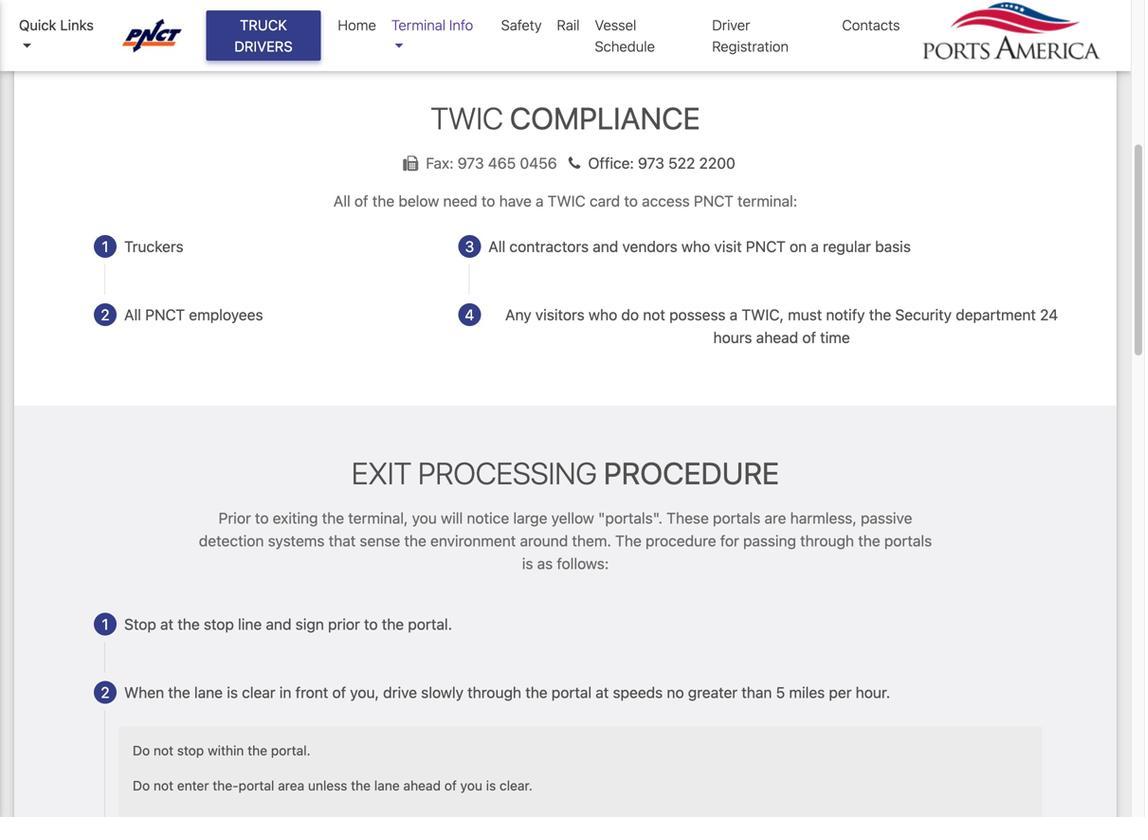Task type: describe. For each thing, give the bounding box(es) containing it.
and right line
[[266, 615, 291, 633]]

the right unless
[[351, 778, 371, 793]]

truck drivers link
[[206, 10, 321, 61]]

are inside is the new security standard for routine maritime operations and aligns with national dhs levels of green, blue and yellow. some security measures are required to be taken to minimize vulnerability to security incidents.
[[567, 19, 589, 37]]

to down dhs
[[904, 19, 918, 37]]

exit
[[352, 455, 412, 491]]

stop at the stop line and sign prior to the portal.
[[124, 615, 452, 633]]

of left below
[[354, 192, 368, 210]]

465
[[488, 154, 516, 172]]

not for do not stop within the portal.
[[154, 743, 173, 758]]

slowly
[[421, 683, 464, 701]]

truck
[[240, 17, 287, 33]]

for inside prior to exiting the terminal, you will notice large yellow "portals". these portals are harmless, passive detection systems that sense the environment around them. the procedure for passing through the portals is as follows:
[[720, 532, 739, 550]]

the right prior
[[382, 615, 404, 633]]

0 horizontal spatial portals
[[713, 509, 761, 527]]

are inside prior to exiting the terminal, you will notice large yellow "portals". these portals are harmless, passive detection systems that sense the environment around them. the procedure for passing through the portals is as follows:
[[765, 509, 786, 527]]

per
[[829, 683, 852, 701]]

incidents.
[[981, 19, 1048, 37]]

to up registration
[[735, 19, 749, 37]]

around
[[520, 532, 568, 550]]

clear.
[[500, 778, 533, 793]]

aligns
[[757, 0, 797, 14]]

links
[[60, 17, 94, 33]]

1 vertical spatial at
[[596, 683, 609, 701]]

minimize
[[753, 19, 813, 37]]

terminal:
[[738, 192, 797, 210]]

dhs
[[894, 0, 925, 14]]

yellow
[[551, 509, 594, 527]]

hours
[[713, 328, 752, 346]]

them.
[[572, 532, 611, 550]]

is the new security standard for routine maritime operations and aligns with national dhs levels of green, blue and yellow. some security measures are required to be taken to minimize vulnerability to security incidents.
[[314, 0, 1070, 37]]

possess
[[669, 306, 726, 324]]

driver
[[712, 17, 750, 33]]

processing
[[418, 455, 597, 491]]

security down levels
[[922, 19, 977, 37]]

the right sense
[[404, 532, 426, 550]]

not for do not enter the-portal area unless the lane ahead of you is clear.
[[154, 778, 173, 793]]

through inside prior to exiting the terminal, you will notice large yellow "portals". these portals are harmless, passive detection systems that sense the environment around them. the procedure for passing through the portals is as follows:
[[800, 532, 854, 550]]

drive
[[383, 683, 417, 701]]

fax:
[[426, 154, 454, 172]]

to right prior
[[364, 615, 378, 633]]

operations
[[650, 0, 723, 14]]

quick links
[[19, 17, 94, 33]]

973 for fax:
[[458, 154, 484, 172]]

the
[[615, 532, 642, 550]]

when
[[124, 683, 164, 701]]

office: 973 522 2200
[[588, 154, 735, 172]]

the right 'within'
[[248, 743, 267, 758]]

driver registration
[[712, 17, 789, 55]]

routine
[[534, 0, 583, 14]]

rail
[[557, 17, 580, 33]]

miles
[[789, 683, 825, 701]]

terminal info link
[[384, 7, 494, 64]]

prior
[[219, 509, 251, 527]]

twic,
[[742, 306, 784, 324]]

of left clear.
[[444, 778, 457, 793]]

any visitors who do not possess a twic, must notify the security department 24 hours ahead of time
[[505, 306, 1058, 346]]

access
[[642, 192, 690, 210]]

0 vertical spatial stop
[[204, 615, 234, 633]]

the right when
[[168, 683, 190, 701]]

systems
[[268, 532, 325, 550]]

a inside any visitors who do not possess a twic, must notify the security department 24 hours ahead of time
[[730, 306, 738, 324]]

sense
[[360, 532, 400, 550]]

security
[[895, 306, 952, 324]]

the right stop
[[178, 615, 200, 633]]

must
[[788, 306, 822, 324]]

do not enter the-portal area unless the lane ahead of you is clear.
[[133, 778, 533, 793]]

do
[[621, 306, 639, 324]]

to left have in the top left of the page
[[482, 192, 495, 210]]

all for all contractors and vendors who visit pnct on a regular basis
[[489, 237, 506, 255]]

do for do not enter the-portal area unless the lane ahead of you is clear.
[[133, 778, 150, 793]]

that
[[329, 532, 356, 550]]

and up 'driver'
[[727, 0, 753, 14]]

of inside is the new security standard for routine maritime operations and aligns with national dhs levels of green, blue and yellow. some security measures are required to be taken to minimize vulnerability to security incidents.
[[972, 0, 986, 14]]

0 horizontal spatial portal
[[239, 778, 274, 793]]

hour.
[[856, 683, 890, 701]]

1 vertical spatial lane
[[374, 778, 400, 793]]

need
[[443, 192, 478, 210]]

green,
[[990, 0, 1036, 14]]

1 vertical spatial stop
[[177, 743, 204, 758]]

enter
[[177, 778, 209, 793]]

contacts link
[[835, 7, 908, 43]]

all for all pnct employees
[[124, 306, 141, 324]]

the left below
[[372, 192, 395, 210]]

all pnct employees
[[124, 306, 263, 324]]

basis
[[875, 237, 911, 255]]

national
[[834, 0, 890, 14]]

vessel schedule link
[[587, 7, 705, 64]]

quick links link
[[19, 14, 104, 57]]

security down standard
[[438, 19, 492, 37]]

0 horizontal spatial is
[[227, 683, 238, 701]]

detection
[[199, 532, 264, 550]]

these
[[667, 509, 709, 527]]

1 vertical spatial ahead
[[403, 778, 441, 793]]

safety link
[[494, 7, 549, 43]]

vulnerability
[[817, 19, 901, 37]]

phone image
[[561, 156, 588, 171]]

0 vertical spatial twic
[[431, 100, 503, 136]]

unless
[[308, 778, 347, 793]]

truck drivers
[[234, 17, 293, 55]]

vessel
[[595, 17, 636, 33]]

2 vertical spatial is
[[486, 778, 496, 793]]

terminal
[[391, 17, 446, 33]]

terminal,
[[348, 509, 408, 527]]

0 horizontal spatial a
[[536, 192, 544, 210]]

contractors
[[510, 237, 589, 255]]

driver registration link
[[705, 7, 835, 64]]

the right 'slowly'
[[525, 683, 548, 701]]

some
[[394, 19, 434, 37]]

the-
[[213, 778, 239, 793]]

visit
[[714, 237, 742, 255]]

as
[[537, 554, 553, 572]]

0 horizontal spatial through
[[468, 683, 521, 701]]



Task type: locate. For each thing, give the bounding box(es) containing it.
to left be
[[654, 19, 668, 37]]

1 left truckers in the left top of the page
[[102, 237, 109, 255]]

1 horizontal spatial a
[[730, 306, 738, 324]]

vessel schedule
[[595, 17, 655, 55]]

0 horizontal spatial for
[[511, 0, 531, 14]]

the down "passive"
[[858, 532, 880, 550]]

0 vertical spatial portal
[[552, 683, 592, 701]]

0 vertical spatial do
[[133, 743, 150, 758]]

is left clear
[[227, 683, 238, 701]]

973 left 522
[[638, 154, 664, 172]]

safety
[[501, 17, 542, 33]]

ahead down twic,
[[756, 328, 798, 346]]

portals down "passive"
[[884, 532, 932, 550]]

is left clear.
[[486, 778, 496, 793]]

standard
[[447, 0, 508, 14]]

levels
[[929, 0, 968, 14]]

portals up passing
[[713, 509, 761, 527]]

regular
[[823, 237, 871, 255]]

2 vertical spatial a
[[730, 306, 738, 324]]

0 horizontal spatial 973
[[458, 154, 484, 172]]

home
[[338, 17, 376, 33]]

1 horizontal spatial for
[[720, 532, 739, 550]]

"portals".
[[598, 509, 663, 527]]

1 vertical spatial 1
[[102, 615, 109, 633]]

2 do from the top
[[133, 778, 150, 793]]

1 for stop at the stop line and sign prior to the portal.
[[102, 615, 109, 633]]

2 horizontal spatial a
[[811, 237, 819, 255]]

1 vertical spatial you
[[460, 778, 482, 793]]

1 vertical spatial portal.
[[271, 743, 311, 758]]

2 vertical spatial not
[[154, 778, 173, 793]]

1 vertical spatial portal
[[239, 778, 274, 793]]

drivers
[[234, 38, 293, 55]]

at
[[160, 615, 174, 633], [596, 683, 609, 701]]

1 horizontal spatial are
[[765, 509, 786, 527]]

twic up fax: 973 465 0456
[[431, 100, 503, 136]]

1 2 from the top
[[101, 306, 110, 324]]

you,
[[350, 683, 379, 701]]

1 for truckers
[[102, 237, 109, 255]]

1 vertical spatial is
[[227, 683, 238, 701]]

do left enter
[[133, 778, 150, 793]]

1 horizontal spatial all
[[334, 192, 351, 210]]

0 vertical spatial a
[[536, 192, 544, 210]]

3
[[465, 237, 474, 255]]

2 horizontal spatial pnct
[[746, 237, 786, 255]]

a right on on the top of the page
[[811, 237, 819, 255]]

the right notify on the top of the page
[[869, 306, 891, 324]]

0 horizontal spatial twic
[[431, 100, 503, 136]]

1 horizontal spatial is
[[486, 778, 496, 793]]

2 left all pnct employees
[[101, 306, 110, 324]]

sign
[[295, 615, 324, 633]]

you left clear.
[[460, 778, 482, 793]]

twic compliance
[[431, 100, 700, 136]]

of down must
[[802, 328, 816, 346]]

1
[[102, 237, 109, 255], [102, 615, 109, 633]]

pnct left employees
[[145, 306, 185, 324]]

terminal info
[[391, 17, 473, 33]]

stop up enter
[[177, 743, 204, 758]]

portals
[[713, 509, 761, 527], [884, 532, 932, 550]]

973
[[458, 154, 484, 172], [638, 154, 664, 172]]

taken
[[693, 19, 731, 37]]

0 vertical spatial who
[[682, 237, 710, 255]]

portal.
[[408, 615, 452, 633], [271, 743, 311, 758]]

0 vertical spatial are
[[567, 19, 589, 37]]

at left speeds
[[596, 683, 609, 701]]

2 for all pnct employees
[[101, 306, 110, 324]]

0 horizontal spatial are
[[567, 19, 589, 37]]

0 horizontal spatial at
[[160, 615, 174, 633]]

0 vertical spatial 2
[[101, 306, 110, 324]]

all right 3
[[489, 237, 506, 255]]

0 horizontal spatial portal.
[[271, 743, 311, 758]]

the inside any visitors who do not possess a twic, must notify the security department 24 hours ahead of time
[[869, 306, 891, 324]]

1 vertical spatial do
[[133, 778, 150, 793]]

procedure
[[646, 532, 716, 550]]

who inside any visitors who do not possess a twic, must notify the security department 24 hours ahead of time
[[589, 306, 617, 324]]

a up hours on the right top
[[730, 306, 738, 324]]

2 for when the lane is clear in front of you, drive slowly through the portal at speeds no greater than 5 miles per hour.
[[101, 683, 110, 701]]

973 right fax:
[[458, 154, 484, 172]]

are down routine at the top
[[567, 19, 589, 37]]

line
[[238, 615, 262, 633]]

2 vertical spatial pnct
[[145, 306, 185, 324]]

1 left stop
[[102, 615, 109, 633]]

1 1 from the top
[[102, 237, 109, 255]]

stop left line
[[204, 615, 234, 633]]

portal left speeds
[[552, 683, 592, 701]]

2 vertical spatial all
[[124, 306, 141, 324]]

0 vertical spatial lane
[[194, 683, 223, 701]]

to right card
[[624, 192, 638, 210]]

ahead inside any visitors who do not possess a twic, must notify the security department 24 hours ahead of time
[[756, 328, 798, 346]]

department
[[956, 306, 1036, 324]]

with
[[801, 0, 830, 14]]

measures
[[496, 19, 563, 37]]

0 vertical spatial is
[[522, 554, 533, 572]]

no
[[667, 683, 684, 701]]

not right do
[[643, 306, 665, 324]]

1 horizontal spatial portals
[[884, 532, 932, 550]]

1 horizontal spatial pnct
[[694, 192, 734, 210]]

portal. up 'slowly'
[[408, 615, 452, 633]]

notify
[[826, 306, 865, 324]]

0 horizontal spatial ahead
[[403, 778, 441, 793]]

the up that
[[322, 509, 344, 527]]

0 vertical spatial pnct
[[694, 192, 734, 210]]

schedule
[[595, 38, 655, 55]]

1 horizontal spatial you
[[460, 778, 482, 793]]

the
[[329, 0, 352, 14], [372, 192, 395, 210], [869, 306, 891, 324], [322, 509, 344, 527], [404, 532, 426, 550], [858, 532, 880, 550], [178, 615, 200, 633], [382, 615, 404, 633], [168, 683, 190, 701], [525, 683, 548, 701], [248, 743, 267, 758], [351, 778, 371, 793]]

1 horizontal spatial through
[[800, 532, 854, 550]]

1 vertical spatial not
[[154, 743, 173, 758]]

all for all of the below need to have a twic card to access pnct terminal:
[[334, 192, 351, 210]]

0 horizontal spatial all
[[124, 306, 141, 324]]

blue
[[1040, 0, 1070, 14]]

1 vertical spatial all
[[489, 237, 506, 255]]

0 vertical spatial ahead
[[756, 328, 798, 346]]

1 vertical spatial are
[[765, 509, 786, 527]]

visitors
[[535, 306, 585, 324]]

is
[[522, 554, 533, 572], [227, 683, 238, 701], [486, 778, 496, 793]]

0 horizontal spatial who
[[589, 306, 617, 324]]

passive
[[861, 509, 912, 527]]

0 horizontal spatial pnct
[[145, 306, 185, 324]]

1 vertical spatial for
[[720, 532, 739, 550]]

of left you,
[[332, 683, 346, 701]]

are up passing
[[765, 509, 786, 527]]

522
[[668, 154, 695, 172]]

you left will
[[412, 509, 437, 527]]

1 horizontal spatial at
[[596, 683, 609, 701]]

through right 'slowly'
[[468, 683, 521, 701]]

1 horizontal spatial ahead
[[756, 328, 798, 346]]

security up terminal
[[388, 0, 443, 14]]

passing
[[743, 532, 796, 550]]

a
[[536, 192, 544, 210], [811, 237, 819, 255], [730, 306, 738, 324]]

not down when
[[154, 743, 173, 758]]

exit processing procedure
[[352, 455, 779, 491]]

1 do from the top
[[133, 743, 150, 758]]

1 vertical spatial portals
[[884, 532, 932, 550]]

is
[[314, 0, 325, 14]]

harmless,
[[790, 509, 857, 527]]

stop
[[124, 615, 156, 633]]

do down when
[[133, 743, 150, 758]]

0 horizontal spatial you
[[412, 509, 437, 527]]

when the lane is clear in front of you, drive slowly through the portal at speeds no greater than 5 miles per hour.
[[124, 683, 890, 701]]

0 vertical spatial you
[[412, 509, 437, 527]]

all of the below need to have a twic card to access pnct terminal:
[[334, 192, 797, 210]]

1 973 from the left
[[458, 154, 484, 172]]

0 vertical spatial through
[[800, 532, 854, 550]]

1 vertical spatial a
[[811, 237, 819, 255]]

do not stop within the portal.
[[133, 743, 311, 758]]

and down is
[[314, 19, 340, 37]]

the inside is the new security standard for routine maritime operations and aligns with national dhs levels of green, blue and yellow. some security measures are required to be taken to minimize vulnerability to security incidents.
[[329, 0, 352, 14]]

1 horizontal spatial portal.
[[408, 615, 452, 633]]

1 vertical spatial twic
[[548, 192, 586, 210]]

portal
[[552, 683, 592, 701], [239, 778, 274, 793]]

973 for office:
[[638, 154, 664, 172]]

office: 973 522 2200 link
[[561, 154, 735, 172]]

of inside any visitors who do not possess a twic, must notify the security department 24 hours ahead of time
[[802, 328, 816, 346]]

required
[[593, 19, 650, 37]]

portal left area
[[239, 778, 274, 793]]

any
[[505, 306, 531, 324]]

you inside prior to exiting the terminal, you will notice large yellow "portals". these portals are harmless, passive detection systems that sense the environment around them. the procedure for passing through the portals is as follows:
[[412, 509, 437, 527]]

of right levels
[[972, 0, 986, 14]]

2 1 from the top
[[102, 615, 109, 633]]

large
[[513, 509, 547, 527]]

1 horizontal spatial lane
[[374, 778, 400, 793]]

new
[[356, 0, 384, 14]]

1 vertical spatial pnct
[[746, 237, 786, 255]]

maritime
[[587, 0, 646, 14]]

is inside prior to exiting the terminal, you will notice large yellow "portals". these portals are harmless, passive detection systems that sense the environment around them. the procedure for passing through the portals is as follows:
[[522, 554, 533, 572]]

pnct down 2200
[[694, 192, 734, 210]]

for inside is the new security standard for routine maritime operations and aligns with national dhs levels of green, blue and yellow. some security measures are required to be taken to minimize vulnerability to security incidents.
[[511, 0, 531, 14]]

0 vertical spatial all
[[334, 192, 351, 210]]

1 horizontal spatial portal
[[552, 683, 592, 701]]

2
[[101, 306, 110, 324], [101, 683, 110, 701]]

than
[[742, 683, 772, 701]]

all contractors and vendors who visit pnct on a regular basis
[[489, 237, 911, 255]]

0 vertical spatial for
[[511, 0, 531, 14]]

who left visit
[[682, 237, 710, 255]]

at right stop
[[160, 615, 174, 633]]

home link
[[330, 7, 384, 43]]

compliance
[[510, 100, 700, 136]]

a right have in the top left of the page
[[536, 192, 544, 210]]

the right is
[[329, 0, 352, 14]]

0 vertical spatial portals
[[713, 509, 761, 527]]

lane
[[194, 683, 223, 701], [374, 778, 400, 793]]

0 vertical spatial 1
[[102, 237, 109, 255]]

ahead
[[756, 328, 798, 346], [403, 778, 441, 793]]

do for do not stop within the portal.
[[133, 743, 150, 758]]

pnct left on on the top of the page
[[746, 237, 786, 255]]

to inside prior to exiting the terminal, you will notice large yellow "portals". these portals are harmless, passive detection systems that sense the environment around them. the procedure for passing through the portals is as follows:
[[255, 509, 269, 527]]

24
[[1040, 306, 1058, 324]]

is left as
[[522, 554, 533, 572]]

security
[[388, 0, 443, 14], [438, 19, 492, 37], [922, 19, 977, 37]]

1 vertical spatial who
[[589, 306, 617, 324]]

environment
[[430, 532, 516, 550]]

0 vertical spatial portal.
[[408, 615, 452, 633]]

portal. up area
[[271, 743, 311, 758]]

0 horizontal spatial lane
[[194, 683, 223, 701]]

and left vendors
[[593, 237, 618, 255]]

for up the safety
[[511, 0, 531, 14]]

who
[[682, 237, 710, 255], [589, 306, 617, 324]]

2 left when
[[101, 683, 110, 701]]

lane right unless
[[374, 778, 400, 793]]

who left do
[[589, 306, 617, 324]]

exiting
[[273, 509, 318, 527]]

5
[[776, 683, 785, 701]]

for
[[511, 0, 531, 14], [720, 532, 739, 550]]

not inside any visitors who do not possess a twic, must notify the security department 24 hours ahead of time
[[643, 306, 665, 324]]

clear
[[242, 683, 276, 701]]

twic left card
[[548, 192, 586, 210]]

all down truckers in the left top of the page
[[124, 306, 141, 324]]

twic
[[431, 100, 503, 136], [548, 192, 586, 210]]

1 vertical spatial 2
[[101, 683, 110, 701]]

2 2 from the top
[[101, 683, 110, 701]]

prior
[[328, 615, 360, 633]]

of
[[972, 0, 986, 14], [354, 192, 368, 210], [802, 328, 816, 346], [332, 683, 346, 701], [444, 778, 457, 793]]

for left passing
[[720, 532, 739, 550]]

truckers
[[124, 237, 184, 255]]

2200
[[699, 154, 735, 172]]

1 horizontal spatial 973
[[638, 154, 664, 172]]

on
[[790, 237, 807, 255]]

2 horizontal spatial is
[[522, 554, 533, 572]]

rail link
[[549, 7, 587, 43]]

lane left clear
[[194, 683, 223, 701]]

prior to exiting the terminal, you will notice large yellow "portals". these portals are harmless, passive detection systems that sense the environment around them. the procedure for passing through the portals is as follows:
[[199, 509, 932, 572]]

1 horizontal spatial who
[[682, 237, 710, 255]]

0 vertical spatial not
[[643, 306, 665, 324]]

greater
[[688, 683, 738, 701]]

2 horizontal spatial all
[[489, 237, 506, 255]]

be
[[672, 19, 689, 37]]

all left below
[[334, 192, 351, 210]]

1 vertical spatial through
[[468, 683, 521, 701]]

0 vertical spatial at
[[160, 615, 174, 633]]

speeds
[[613, 683, 663, 701]]

0456
[[520, 154, 557, 172]]

to right 'prior'
[[255, 509, 269, 527]]

not left enter
[[154, 778, 173, 793]]

1 horizontal spatial twic
[[548, 192, 586, 210]]

fax: 973 465 0456
[[426, 154, 561, 172]]

through down harmless,
[[800, 532, 854, 550]]

ahead left clear.
[[403, 778, 441, 793]]

2 973 from the left
[[638, 154, 664, 172]]



Task type: vqa. For each thing, say whether or not it's contained in the screenshot.
who inside Any visitors who do not possess a TWIC, must notify the Security department 24 hours ahead of time
yes



